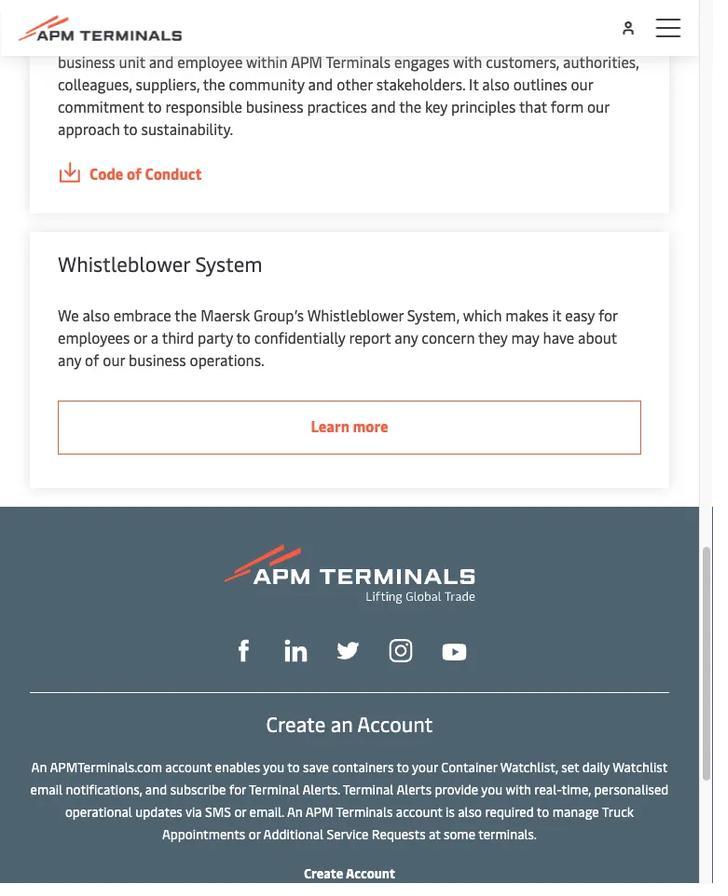 Task type: describe. For each thing, give the bounding box(es) containing it.
0 vertical spatial our
[[571, 74, 593, 94]]

which
[[463, 305, 502, 325]]

shape link
[[233, 638, 255, 662]]

to left your at the bottom of the page
[[397, 758, 409, 776]]

operations.
[[190, 350, 264, 370]]

guidance
[[186, 29, 246, 49]]

create for create account
[[304, 865, 343, 882]]

time,
[[562, 781, 591, 798]]

0 horizontal spatial business
[[58, 51, 115, 71]]

terminals.
[[478, 825, 537, 843]]

we also embrace the maersk group's whistleblower system, which makes it easy for employees or a third party to confidentially report any concern they may have about any of our business operations.
[[58, 305, 618, 370]]

how
[[519, 29, 547, 49]]

unit
[[119, 51, 145, 71]]

maersk for companies,
[[153, 7, 202, 27]]

email
[[30, 781, 63, 798]]

1 vertical spatial an
[[287, 803, 303, 821]]

and inside an apmterminals.com account enables you to save containers to your container watchlist, set daily watchlist email notifications, and subscribe for terminal alerts. terminal alerts provide you with real-time, personalised operational updates via sms or email. an apm terminals account is also required to manage truck appointments or additional service requests at some terminals.
[[145, 781, 167, 798]]

provides
[[126, 29, 182, 49]]

code of conduct
[[89, 163, 202, 183]]

2 horizontal spatial business
[[246, 96, 303, 116]]

youtube image
[[442, 644, 467, 661]]

2 vertical spatial or
[[249, 825, 261, 843]]

the down stakeholders.
[[399, 96, 422, 116]]

and up 'suppliers,'
[[149, 51, 174, 71]]

1 terminal from the left
[[249, 781, 300, 798]]

create account
[[304, 865, 395, 882]]

system,
[[407, 305, 460, 325]]

0 vertical spatial code
[[517, 7, 550, 27]]

an
[[331, 710, 353, 738]]

1 vertical spatial account
[[346, 865, 395, 882]]

colleagues,
[[58, 74, 132, 94]]

key
[[425, 96, 447, 116]]

what
[[270, 29, 303, 49]]

practices
[[307, 96, 367, 116]]

linkedin__x28_alt_x29__3_ link
[[285, 638, 307, 662]]

your
[[412, 758, 438, 776]]

updates
[[135, 803, 183, 821]]

of inside we also embrace the maersk group's whistleblower system, which makes it easy for employees or a third party to confidentially report any concern they may have about any of our business operations.
[[85, 350, 99, 370]]

container
[[441, 758, 497, 776]]

manage
[[552, 803, 599, 821]]

and up the 'practices'
[[308, 74, 333, 94]]

operational
[[65, 803, 132, 821]]

personalised
[[594, 781, 669, 798]]

alerts.
[[303, 781, 340, 798]]

1 vertical spatial our
[[587, 96, 610, 116]]

outlines
[[513, 74, 567, 94]]

alerts
[[397, 781, 432, 798]]

they
[[478, 327, 508, 347]]

system
[[195, 250, 263, 277]]

daily
[[582, 758, 610, 776]]

via
[[185, 803, 202, 821]]

of up each in the right top of the page
[[554, 7, 568, 27]]

community
[[229, 74, 305, 94]]

suppliers,
[[136, 74, 200, 94]]

it
[[469, 74, 479, 94]]

may
[[511, 327, 539, 347]]

watchlist,
[[500, 758, 558, 776]]

group's
[[254, 305, 304, 325]]

authorities,
[[563, 51, 639, 71]]

employees
[[58, 327, 130, 347]]

of left conduct
[[127, 163, 142, 183]]

maersk for system,
[[201, 305, 250, 325]]

this
[[58, 29, 85, 49]]

stakeholders.
[[376, 74, 465, 94]]

embrace
[[114, 305, 171, 325]]

about
[[578, 327, 617, 347]]

1 horizontal spatial account
[[396, 803, 442, 821]]

we
[[58, 305, 79, 325]]

to right adhere
[[420, 7, 434, 27]]

whistleblower inside we also embrace the maersk group's whistleblower system, which makes it easy for employees or a third party to confidentially report any concern they may have about any of our business operations.
[[307, 305, 404, 325]]

subscribe
[[170, 781, 226, 798]]

a inside we also embrace the maersk group's whistleblower system, which makes it easy for employees or a third party to confidentially report any concern they may have about any of our business operations.
[[151, 327, 159, 347]]

whistleblower system
[[58, 250, 263, 277]]

1 vertical spatial any
[[58, 350, 81, 370]]

adhere
[[371, 7, 417, 27]]

business inside we also embrace the maersk group's whistleblower system, which makes it easy for employees or a third party to confidentially report any concern they may have about any of our business operations.
[[129, 350, 186, 370]]

company,
[[424, 29, 487, 49]]

our inside we also embrace the maersk group's whistleblower system, which makes it easy for employees or a third party to confidentially report any concern they may have about any of our business operations.
[[103, 350, 125, 370]]

third
[[162, 327, 194, 347]]

twitter image
[[337, 640, 359, 662]]

and down other in the top of the page
[[371, 96, 396, 116]]

sms
[[205, 803, 231, 821]]

for inside we also embrace the maersk group's whistleblower system, which makes it easy for employees or a third party to confidentially report any concern they may have about any of our business operations.
[[598, 305, 618, 325]]

employee
[[177, 51, 243, 71]]

an apmterminals.com account enables you to save containers to your container watchlist, set daily watchlist email notifications, and subscribe for terminal alerts. terminal alerts provide you with real-time, personalised operational updates via sms or email. an apm terminals account is also required to manage truck appointments or additional service requests at some terminals.
[[30, 758, 669, 843]]

the inside we also embrace the maersk group's whistleblower system, which makes it easy for employees or a third party to confidentially report any concern they may have about any of our business operations.
[[175, 305, 197, 325]]

that
[[519, 96, 547, 116]]

as
[[58, 7, 74, 27]]

0 horizontal spatial we
[[307, 29, 326, 49]]

to down real-
[[537, 803, 549, 821]]

notifications,
[[66, 781, 142, 798]]

approach
[[58, 118, 120, 138]]

additional
[[263, 825, 324, 843]]

0 horizontal spatial whistleblower
[[58, 250, 190, 277]]

0 vertical spatial any
[[395, 327, 418, 347]]

terminals inside an apmterminals.com account enables you to save containers to your container watchlist, set daily watchlist email notifications, and subscribe for terminal alerts. terminal alerts provide you with real-time, personalised operational updates via sms or email. an apm terminals account is also required to manage truck appointments or additional service requests at some terminals.
[[336, 803, 393, 821]]

of right the part
[[109, 7, 124, 27]]

code inside code of conduct link
[[89, 163, 123, 183]]



Task type: vqa. For each thing, say whether or not it's contained in the screenshot.
bottommost online
no



Task type: locate. For each thing, give the bounding box(es) containing it.
for inside an apmterminals.com account enables you to save containers to your container watchlist, set daily watchlist email notifications, and subscribe for terminal alerts. terminal alerts provide you with real-time, personalised operational updates via sms or email. an apm terminals account is also required to manage truck appointments or additional service requests at some terminals.
[[229, 781, 246, 798]]

learn
[[311, 416, 350, 436]]

principles
[[451, 96, 516, 116]]

the up the company,
[[438, 7, 460, 27]]

create account link
[[304, 865, 395, 882]]

account down "service"
[[346, 865, 395, 882]]

business up colleagues,
[[58, 51, 115, 71]]

1 vertical spatial code
[[89, 29, 122, 49]]

account
[[165, 758, 212, 776], [396, 803, 442, 821]]

business
[[58, 51, 115, 71], [246, 96, 303, 116], [129, 350, 186, 370]]

learn more
[[311, 416, 388, 436]]

any
[[395, 327, 418, 347], [58, 350, 81, 370]]

and
[[491, 29, 516, 49], [149, 51, 174, 71], [308, 74, 333, 94], [371, 96, 396, 116], [145, 781, 167, 798]]

maersk up provides
[[153, 7, 202, 27]]

watchlist
[[613, 758, 668, 776]]

sustainability.
[[141, 118, 233, 138]]

some
[[444, 825, 475, 843]]

0 vertical spatial business
[[58, 51, 115, 71]]

2 vertical spatial our
[[103, 350, 125, 370]]

of
[[109, 7, 124, 27], [250, 7, 264, 27], [554, 7, 568, 27], [127, 163, 142, 183], [85, 350, 99, 370]]

save
[[303, 758, 329, 776]]

code down approach
[[89, 163, 123, 183]]

terminals up other in the top of the page
[[326, 51, 391, 71]]

maersk up the company,
[[464, 7, 513, 27]]

stand
[[330, 29, 367, 49]]

it
[[552, 305, 562, 325]]

1 horizontal spatial for
[[371, 29, 390, 49]]

our down employees
[[103, 350, 125, 370]]

easy
[[565, 305, 595, 325]]

instagram image
[[389, 639, 413, 663]]

provide
[[435, 781, 478, 798]]

for
[[371, 29, 390, 49], [598, 305, 618, 325], [229, 781, 246, 798]]

0 vertical spatial account
[[357, 710, 433, 738]]

code
[[517, 7, 550, 27], [89, 29, 122, 49], [89, 163, 123, 183]]

enables
[[215, 758, 260, 776]]

maersk
[[153, 7, 202, 27], [464, 7, 513, 27], [201, 305, 250, 325]]

email.
[[249, 803, 284, 821]]

2 vertical spatial for
[[229, 781, 246, 798]]

you tube link
[[442, 639, 467, 661]]

1 horizontal spatial with
[[506, 781, 531, 798]]

business down third
[[129, 350, 186, 370]]

or down embrace
[[134, 327, 147, 347]]

conduct
[[145, 163, 202, 183]]

containers
[[332, 758, 394, 776]]

instagram link
[[389, 638, 413, 663]]

1 vertical spatial apm
[[305, 803, 333, 821]]

1 vertical spatial you
[[481, 781, 503, 798]]

apm inside "as part of the maersk group of companies, we adhere to the maersk code of conduct. this code provides guidance on what we stand for as a company, and how each business unit and employee within apm terminals engages with customers, authorities, colleagues, suppliers, the community and other stakeholders.  it also outlines our commitment to responsible business practices and the key principles that form our approach to sustainability."
[[291, 51, 323, 71]]

create left an
[[266, 710, 326, 738]]

1 horizontal spatial an
[[287, 803, 303, 821]]

to down 'suppliers,'
[[148, 96, 162, 116]]

0 horizontal spatial you
[[263, 758, 284, 776]]

the up provides
[[127, 7, 149, 27]]

any down employees
[[58, 350, 81, 370]]

we up stand
[[348, 7, 367, 27]]

an up the email
[[31, 758, 47, 776]]

0 vertical spatial account
[[165, 758, 212, 776]]

you right enables in the bottom left of the page
[[263, 758, 284, 776]]

1 horizontal spatial business
[[129, 350, 186, 370]]

with inside an apmterminals.com account enables you to save containers to your container watchlist, set daily watchlist email notifications, and subscribe for terminal alerts. terminal alerts provide you with real-time, personalised operational updates via sms or email. an apm terminals account is also required to manage truck appointments or additional service requests at some terminals.
[[506, 781, 531, 798]]

within
[[246, 51, 288, 71]]

to left save
[[287, 758, 300, 776]]

companies,
[[268, 7, 344, 27]]

and up the customers,
[[491, 29, 516, 49]]

also inside we also embrace the maersk group's whistleblower system, which makes it easy for employees or a third party to confidentially report any concern they may have about any of our business operations.
[[82, 305, 110, 325]]

required
[[485, 803, 534, 821]]

2 terminal from the left
[[343, 781, 394, 798]]

1 horizontal spatial a
[[412, 29, 420, 49]]

service
[[327, 825, 369, 843]]

0 vertical spatial or
[[134, 327, 147, 347]]

and up updates
[[145, 781, 167, 798]]

you up required
[[481, 781, 503, 798]]

also up employees
[[82, 305, 110, 325]]

0 horizontal spatial account
[[165, 758, 212, 776]]

our up form
[[571, 74, 593, 94]]

create for create an account
[[266, 710, 326, 738]]

2 vertical spatial business
[[129, 350, 186, 370]]

or inside we also embrace the maersk group's whistleblower system, which makes it easy for employees or a third party to confidentially report any concern they may have about any of our business operations.
[[134, 327, 147, 347]]

appointments
[[162, 825, 245, 843]]

requests
[[372, 825, 426, 843]]

of down employees
[[85, 350, 99, 370]]

with inside "as part of the maersk group of companies, we adhere to the maersk code of conduct. this code provides guidance on what we stand for as a company, and how each business unit and employee within apm terminals engages with customers, authorities, colleagues, suppliers, the community and other stakeholders.  it also outlines our commitment to responsible business practices and the key principles that form our approach to sustainability."
[[453, 51, 482, 71]]

also
[[482, 74, 510, 94], [82, 305, 110, 325], [458, 803, 482, 821]]

on
[[250, 29, 267, 49]]

0 vertical spatial apm
[[291, 51, 323, 71]]

terminal up email. on the left of the page
[[249, 781, 300, 798]]

confidentially
[[254, 327, 346, 347]]

0 vertical spatial create
[[266, 710, 326, 738]]

apm down alerts.
[[305, 803, 333, 821]]

we down companies,
[[307, 29, 326, 49]]

code up how
[[517, 7, 550, 27]]

the down employee
[[203, 74, 225, 94]]

an up additional
[[287, 803, 303, 821]]

commitment
[[58, 96, 144, 116]]

0 horizontal spatial for
[[229, 781, 246, 798]]

1 horizontal spatial or
[[234, 803, 246, 821]]

report
[[349, 327, 391, 347]]

we
[[348, 7, 367, 27], [307, 29, 326, 49]]

a
[[412, 29, 420, 49], [151, 327, 159, 347]]

of up on
[[250, 7, 264, 27]]

with up required
[[506, 781, 531, 798]]

the up third
[[175, 305, 197, 325]]

to inside we also embrace the maersk group's whistleblower system, which makes it easy for employees or a third party to confidentially report any concern they may have about any of our business operations.
[[236, 327, 251, 347]]

set
[[561, 758, 579, 776]]

group
[[206, 7, 246, 27]]

1 horizontal spatial you
[[481, 781, 503, 798]]

1 vertical spatial whistleblower
[[307, 305, 404, 325]]

maersk up "party"
[[201, 305, 250, 325]]

1 horizontal spatial whistleblower
[[307, 305, 404, 325]]

0 vertical spatial also
[[482, 74, 510, 94]]

0 vertical spatial an
[[31, 758, 47, 776]]

with
[[453, 51, 482, 71], [506, 781, 531, 798]]

to up operations.
[[236, 327, 251, 347]]

party
[[198, 327, 233, 347]]

a left third
[[151, 327, 159, 347]]

more
[[353, 416, 388, 436]]

terminal down containers
[[343, 781, 394, 798]]

our
[[571, 74, 593, 94], [587, 96, 610, 116], [103, 350, 125, 370]]

1 vertical spatial also
[[82, 305, 110, 325]]

0 horizontal spatial any
[[58, 350, 81, 370]]

real-
[[534, 781, 562, 798]]

1 vertical spatial or
[[234, 803, 246, 821]]

apm inside an apmterminals.com account enables you to save containers to your container watchlist, set daily watchlist email notifications, and subscribe for terminal alerts. terminal alerts provide you with real-time, personalised operational updates via sms or email. an apm terminals account is also required to manage truck appointments or additional service requests at some terminals.
[[305, 803, 333, 821]]

or down email. on the left of the page
[[249, 825, 261, 843]]

also inside an apmterminals.com account enables you to save containers to your container watchlist, set daily watchlist email notifications, and subscribe for terminal alerts. terminal alerts provide you with real-time, personalised operational updates via sms or email. an apm terminals account is also required to manage truck appointments or additional service requests at some terminals.
[[458, 803, 482, 821]]

business down community
[[246, 96, 303, 116]]

also inside "as part of the maersk group of companies, we adhere to the maersk code of conduct. this code provides guidance on what we stand for as a company, and how each business unit and employee within apm terminals engages with customers, authorities, colleagues, suppliers, the community and other stakeholders.  it also outlines our commitment to responsible business practices and the key principles that form our approach to sustainability."
[[482, 74, 510, 94]]

create an account
[[266, 710, 433, 738]]

for down enables in the bottom left of the page
[[229, 781, 246, 798]]

as part of the maersk group of companies, we adhere to the maersk code of conduct. this code provides guidance on what we stand for as a company, and how each business unit and employee within apm terminals engages with customers, authorities, colleagues, suppliers, the community and other stakeholders.  it also outlines our commitment to responsible business practices and the key principles that form our approach to sustainability.
[[58, 7, 639, 138]]

is
[[446, 803, 455, 821]]

to down commitment
[[123, 118, 138, 138]]

1 vertical spatial a
[[151, 327, 159, 347]]

account up your at the bottom of the page
[[357, 710, 433, 738]]

linkedin image
[[285, 640, 307, 662]]

1 horizontal spatial terminal
[[343, 781, 394, 798]]

concern
[[422, 327, 475, 347]]

2 horizontal spatial or
[[249, 825, 261, 843]]

1 vertical spatial business
[[246, 96, 303, 116]]

conduct.
[[572, 7, 630, 27]]

for left the as
[[371, 29, 390, 49]]

code of conduct link
[[58, 162, 641, 186]]

0 horizontal spatial with
[[453, 51, 482, 71]]

also right is on the right
[[458, 803, 482, 821]]

account down alerts
[[396, 803, 442, 821]]

0 horizontal spatial a
[[151, 327, 159, 347]]

apm
[[291, 51, 323, 71], [305, 803, 333, 821]]

apmterminals.com
[[50, 758, 162, 776]]

each
[[551, 29, 582, 49]]

a right the as
[[412, 29, 420, 49]]

any down system,
[[395, 327, 418, 347]]

have
[[543, 327, 574, 347]]

terminals
[[326, 51, 391, 71], [336, 803, 393, 821]]

truck
[[602, 803, 634, 821]]

apm down what
[[291, 51, 323, 71]]

terminals up "service"
[[336, 803, 393, 821]]

1 vertical spatial for
[[598, 305, 618, 325]]

2 vertical spatial code
[[89, 163, 123, 183]]

or
[[134, 327, 147, 347], [234, 803, 246, 821], [249, 825, 261, 843]]

2 horizontal spatial for
[[598, 305, 618, 325]]

account up subscribe
[[165, 758, 212, 776]]

account
[[357, 710, 433, 738], [346, 865, 395, 882]]

maersk inside we also embrace the maersk group's whistleblower system, which makes it easy for employees or a third party to confidentially report any concern they may have about any of our business operations.
[[201, 305, 250, 325]]

also right it
[[482, 74, 510, 94]]

0 vertical spatial we
[[348, 7, 367, 27]]

0 vertical spatial you
[[263, 758, 284, 776]]

terminals inside "as part of the maersk group of companies, we adhere to the maersk code of conduct. this code provides guidance on what we stand for as a company, and how each business unit and employee within apm terminals engages with customers, authorities, colleagues, suppliers, the community and other stakeholders.  it also outlines our commitment to responsible business practices and the key principles that form our approach to sustainability."
[[326, 51, 391, 71]]

whistleblower up embrace
[[58, 250, 190, 277]]

whistleblower
[[58, 250, 190, 277], [307, 305, 404, 325]]

1 vertical spatial with
[[506, 781, 531, 798]]

1 vertical spatial create
[[304, 865, 343, 882]]

part
[[78, 7, 106, 27]]

0 vertical spatial with
[[453, 51, 482, 71]]

whistleblower up the report
[[307, 305, 404, 325]]

0 vertical spatial terminals
[[326, 51, 391, 71]]

2 vertical spatial also
[[458, 803, 482, 821]]

our right form
[[587, 96, 610, 116]]

1 vertical spatial we
[[307, 29, 326, 49]]

makes
[[506, 305, 549, 325]]

apmt footer logo image
[[224, 544, 475, 604]]

facebook image
[[233, 640, 255, 662]]

at
[[429, 825, 441, 843]]

0 vertical spatial whistleblower
[[58, 250, 190, 277]]

0 horizontal spatial terminal
[[249, 781, 300, 798]]

1 vertical spatial terminals
[[336, 803, 393, 821]]

form
[[551, 96, 584, 116]]

for up about
[[598, 305, 618, 325]]

with up it
[[453, 51, 482, 71]]

1 horizontal spatial any
[[395, 327, 418, 347]]

other
[[337, 74, 373, 94]]

create
[[266, 710, 326, 738], [304, 865, 343, 882]]

0 vertical spatial a
[[412, 29, 420, 49]]

code down the part
[[89, 29, 122, 49]]

for inside "as part of the maersk group of companies, we adhere to the maersk code of conduct. this code provides guidance on what we stand for as a company, and how each business unit and employee within apm terminals engages with customers, authorities, colleagues, suppliers, the community and other stakeholders.  it also outlines our commitment to responsible business practices and the key principles that form our approach to sustainability."
[[371, 29, 390, 49]]

0 horizontal spatial or
[[134, 327, 147, 347]]

1 vertical spatial account
[[396, 803, 442, 821]]

a inside "as part of the maersk group of companies, we adhere to the maersk code of conduct. this code provides guidance on what we stand for as a company, and how each business unit and employee within apm terminals engages with customers, authorities, colleagues, suppliers, the community and other stakeholders.  it also outlines our commitment to responsible business practices and the key principles that form our approach to sustainability."
[[412, 29, 420, 49]]

1 horizontal spatial we
[[348, 7, 367, 27]]

learn more link
[[58, 401, 641, 455]]

to
[[420, 7, 434, 27], [148, 96, 162, 116], [123, 118, 138, 138], [236, 327, 251, 347], [287, 758, 300, 776], [397, 758, 409, 776], [537, 803, 549, 821]]

0 horizontal spatial an
[[31, 758, 47, 776]]

or right sms
[[234, 803, 246, 821]]

create down "service"
[[304, 865, 343, 882]]

engages
[[394, 51, 450, 71]]

0 vertical spatial for
[[371, 29, 390, 49]]



